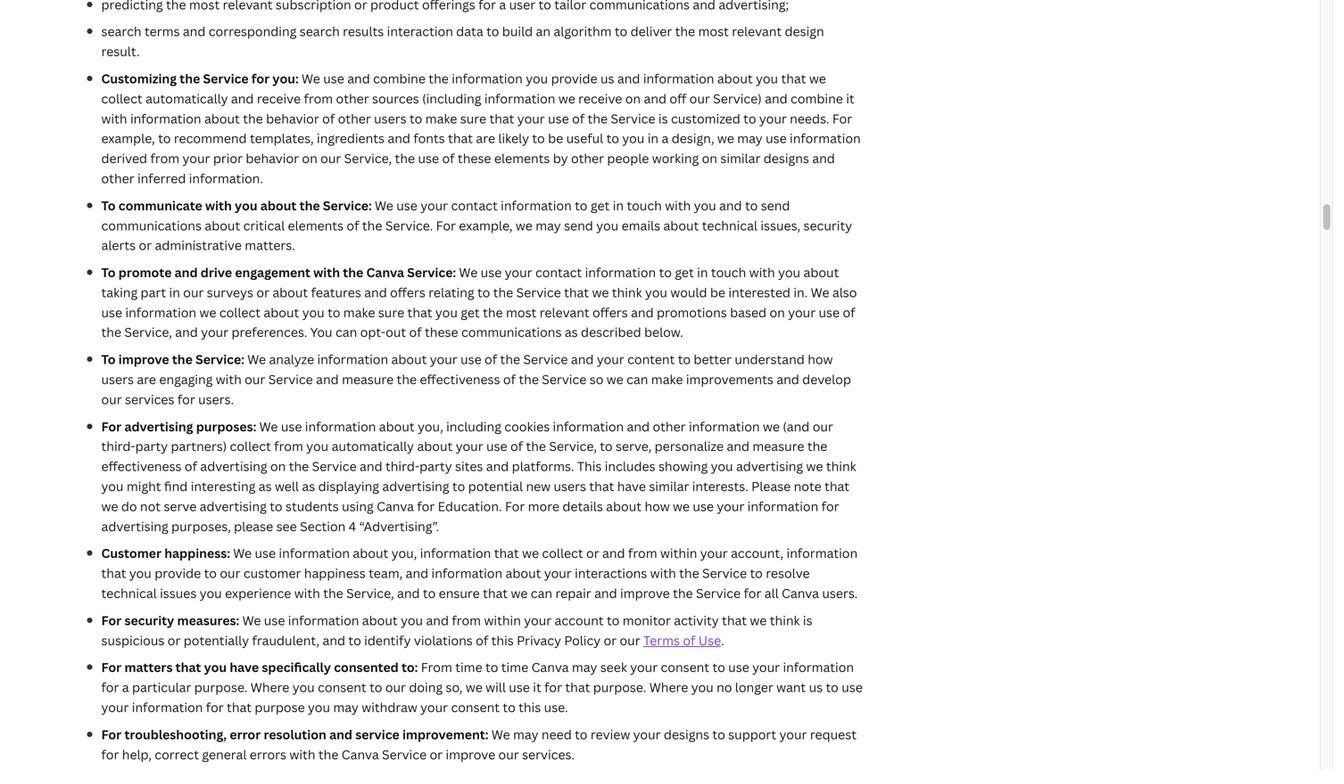 Task type: locate. For each thing, give the bounding box(es) containing it.
automatically
[[146, 90, 228, 107], [332, 438, 414, 455]]

make for that
[[425, 110, 457, 127]]

users. right all
[[822, 585, 858, 602]]

collect
[[101, 90, 143, 107], [219, 304, 261, 321], [230, 438, 271, 455], [542, 545, 583, 562]]

request
[[810, 727, 857, 744]]

3 to from the top
[[101, 351, 116, 368]]

is
[[658, 110, 668, 127], [803, 613, 813, 629]]

1 vertical spatial technical
[[101, 585, 157, 602]]

1 horizontal spatial search
[[300, 23, 340, 40]]

collect up repair
[[542, 545, 583, 562]]

1 horizontal spatial send
[[761, 197, 790, 214]]

1 purpose. from the left
[[194, 680, 248, 697]]

off
[[670, 90, 686, 107]]

2 horizontal spatial service:
[[407, 264, 456, 281]]

0 vertical spatial get
[[591, 197, 610, 214]]

0 horizontal spatial think
[[612, 284, 642, 301]]

0 horizontal spatial a
[[122, 680, 129, 697]]

a
[[662, 130, 669, 147], [122, 680, 129, 697]]

to for we analyze information about your use of the service and your content to better understand how users are engaging with our service and measure the effectiveness of the service so we can make improvements and develop our services for users.
[[101, 351, 116, 368]]

service down analyze
[[268, 371, 313, 388]]

prior
[[213, 150, 243, 167]]

2 vertical spatial can
[[531, 585, 552, 602]]

happiness
[[304, 565, 366, 582]]

these down (including
[[458, 150, 491, 167]]

0 horizontal spatial how
[[645, 498, 670, 515]]

your up longer
[[752, 660, 780, 677]]

to down 'will'
[[503, 700, 516, 717]]

we right so,
[[466, 680, 483, 697]]

1 vertical spatial make
[[343, 304, 375, 321]]

measure down opt-
[[342, 371, 394, 388]]

1 vertical spatial improve
[[620, 585, 670, 602]]

2 vertical spatial get
[[461, 304, 480, 321]]

have down includes
[[617, 478, 646, 495]]

administrative
[[155, 237, 242, 254]]

to up see
[[270, 498, 282, 515]]

2 vertical spatial think
[[770, 613, 800, 629]]

1 vertical spatial are
[[137, 371, 156, 388]]

1 horizontal spatial communications
[[461, 324, 562, 341]]

information inside we use information about you and from within your account to monitor activity that we think is suspicious or potentially fraudulent, and to identify violations of this privacy policy or our
[[288, 613, 359, 629]]

1 horizontal spatial users.
[[822, 585, 858, 602]]

1 horizontal spatial party
[[420, 458, 452, 475]]

use up 'useful'
[[548, 110, 569, 127]]

service: up engaging
[[195, 351, 244, 368]]

us inside from time to time canva may seek your consent to use your information for a particular purpose. where you consent to our doing so, we will use it for that purpose. where you no longer want us to use your information for that purpose you may withdraw your consent to this use.
[[809, 680, 823, 697]]

it
[[846, 90, 855, 107], [533, 680, 541, 697]]

we for develop
[[247, 351, 266, 368]]

you up displaying
[[306, 438, 329, 455]]

your down the doing
[[420, 700, 448, 717]]

you, inside we use information about you, information that we collect or and from within your account, information that you provide to our customer happiness team, and information about your interactions with the service to resolve technical issues you experience with the service, and to ensure that we can repair and improve the service for all canva users.
[[391, 545, 417, 562]]

to left better
[[678, 351, 691, 368]]

1 horizontal spatial improve
[[446, 747, 495, 764]]

0 horizontal spatial combine
[[373, 70, 426, 87]]

these inside we use your contact information to get in touch with you about taking part in our surveys or about features and offers relating to the service that we think you would be interested in. we also use information we collect about you to make sure that you get the most relevant offers and promotions based on your use of the service, and your preferences. you can opt-out of these communications as described below.
[[425, 324, 458, 341]]

service inside we use information about you, including cookies information and other information we (and our third-party partners) collect from you automatically about your use of the service, to serve, personalize and measure the effectiveness of advertising on the service and third-party sites and platforms. this includes showing you advertising we think you might find interesting as well as displaying advertising to potential new users that have similar interests. please note that we do not serve advertising to students using canva for education. for more details about how we use your information for advertising purposes, please see section 4 "advertising".
[[312, 458, 357, 475]]

collect inside we use your contact information to get in touch with you about taking part in our surveys or about features and offers relating to the service that we think you would be interested in. we also use information we collect about you to make sure that you get the most relevant offers and promotions based on your use of the service, and your preferences. you can opt-out of these communications as described below.
[[219, 304, 261, 321]]

automatically inside we use information about you, including cookies information and other information we (and our third-party partners) collect from you automatically about your use of the service, to serve, personalize and measure the effectiveness of advertising on the service and third-party sites and platforms. this includes showing you advertising we think you might find interesting as well as displaying advertising to potential new users that have similar interests. please note that we do not serve advertising to students using canva for education. for more details about how we use your information for advertising purposes, please see section 4 "advertising".
[[332, 438, 414, 455]]

0 horizontal spatial where
[[251, 680, 289, 697]]

1 horizontal spatial example,
[[459, 217, 513, 234]]

with inside we use your contact information to get in touch with you about taking part in our surveys or about features and offers relating to the service that we think you would be interested in. we also use information we collect about you to make sure that you get the most relevant offers and promotions based on your use of the service, and your preferences. you can opt-out of these communications as described below.
[[749, 264, 775, 281]]

a inside we use and combine the information you provide us and information about you that we collect automatically and receive from other sources (including information we receive on and off our service) and combine it with information about the behavior of other users to make sure that your use of the service is customized to your needs. for example, to recommend templates, ingredients and fonts that are likely to be useful to you in a design, we may use information derived from your prior behavior on our service, the use of these elements by other people working on similar designs and other inferred information.
[[662, 130, 669, 147]]

contact up described
[[535, 264, 582, 281]]

1 horizontal spatial where
[[649, 680, 688, 697]]

effectiveness
[[420, 371, 500, 388], [101, 458, 182, 475]]

0 vertical spatial are
[[476, 130, 495, 147]]

2 vertical spatial improve
[[446, 747, 495, 764]]

0 horizontal spatial improve
[[118, 351, 169, 368]]

with inside we may need to review your designs to support your request for help, correct general errors with the canva service or improve our services.
[[289, 747, 315, 764]]

service left the so
[[542, 371, 587, 388]]

sure inside we use your contact information to get in touch with you about taking part in our surveys or about features and offers relating to the service that we think you would be interested in. we also use information we collect about you to make sure that you get the most relevant offers and promotions based on your use of the service, and your preferences. you can opt-out of these communications as described below.
[[378, 304, 404, 321]]

0 vertical spatial to
[[101, 197, 116, 214]]

collect down purposes:
[[230, 438, 271, 455]]

improvements
[[686, 371, 774, 388]]

2 vertical spatial consent
[[451, 700, 500, 717]]

offers up out
[[390, 284, 425, 301]]

1 horizontal spatial technical
[[702, 217, 758, 234]]

provide down "algorithm"
[[551, 70, 597, 87]]

on inside we use information about you, including cookies information and other information we (and our third-party partners) collect from you automatically about your use of the service, to serve, personalize and measure the effectiveness of advertising on the service and third-party sites and platforms. this includes showing you advertising we think you might find interesting as well as displaying advertising to potential new users that have similar interests. please note that we do not serve advertising to students using canva for education. for more details about how we use your information for advertising purposes, please see section 4 "advertising".
[[270, 458, 286, 475]]

service:
[[323, 197, 372, 214], [407, 264, 456, 281], [195, 351, 244, 368]]

0 vertical spatial similar
[[720, 150, 761, 167]]

we inside we analyze information about your use of the service and your content to better understand how users are engaging with our service and measure the effectiveness of the service so we can make improvements and develop our services for users.
[[607, 371, 624, 388]]

customizing
[[101, 70, 177, 87]]

get
[[591, 197, 610, 214], [675, 264, 694, 281], [461, 304, 480, 321]]

we for information
[[302, 70, 320, 87]]

2 horizontal spatial can
[[627, 371, 648, 388]]

potentially
[[184, 633, 249, 649]]

to
[[486, 23, 499, 40], [615, 23, 628, 40], [410, 110, 422, 127], [743, 110, 756, 127], [158, 130, 171, 147], [532, 130, 545, 147], [606, 130, 619, 147], [575, 197, 588, 214], [745, 197, 758, 214], [659, 264, 672, 281], [477, 284, 490, 301], [328, 304, 340, 321], [678, 351, 691, 368], [600, 438, 613, 455], [452, 478, 465, 495], [270, 498, 282, 515], [204, 565, 217, 582], [750, 565, 763, 582], [423, 585, 436, 602], [607, 613, 620, 629], [348, 633, 361, 649], [485, 660, 498, 677], [712, 660, 725, 677], [369, 680, 382, 697], [826, 680, 839, 697], [503, 700, 516, 717], [575, 727, 588, 744], [712, 727, 725, 744]]

content
[[627, 351, 675, 368]]

1 vertical spatial security
[[124, 613, 174, 629]]

use right 'will'
[[509, 680, 530, 697]]

think down "develop" at the right of the page
[[826, 458, 856, 475]]

1 vertical spatial contact
[[535, 264, 582, 281]]

0 vertical spatial this
[[491, 633, 514, 649]]

we use information about you and from within your account to monitor activity that we think is suspicious or potentially fraudulent, and to identify violations of this privacy policy or our
[[101, 613, 813, 649]]

we inside we use information about you, including cookies information and other information we (and our third-party partners) collect from you automatically about your use of the service, to serve, personalize and measure the effectiveness of advertising on the service and third-party sites and platforms. this includes showing you advertising we think you might find interesting as well as displaying advertising to potential new users that have similar interests. please note that we do not serve advertising to students using canva for education. for more details about how we use your information for advertising purposes, please see section 4 "advertising".
[[259, 418, 278, 435]]

be
[[548, 130, 563, 147], [710, 284, 725, 301]]

service,
[[344, 150, 392, 167], [124, 324, 172, 341], [549, 438, 597, 455], [346, 585, 394, 602]]

4
[[349, 518, 356, 535]]

analyze
[[269, 351, 314, 368]]

1 vertical spatial these
[[425, 324, 458, 341]]

designs left support
[[664, 727, 709, 744]]

collect down surveys
[[219, 304, 261, 321]]

for inside we analyze information about your use of the service and your content to better understand how users are engaging with our service and measure the effectiveness of the service so we can make improvements and develop our services for users.
[[177, 391, 195, 408]]

for inside we may need to review your designs to support your request for help, correct general errors with the canva service or improve our services.
[[101, 747, 119, 764]]

we for issues
[[233, 545, 252, 562]]

1 vertical spatial have
[[230, 660, 259, 677]]

we left the (and
[[763, 418, 780, 435]]

derived
[[101, 150, 147, 167]]

1 vertical spatial how
[[645, 498, 670, 515]]

for down potential at the left
[[505, 498, 525, 515]]

withdraw
[[362, 700, 417, 717]]

matters
[[124, 660, 173, 677]]

1 to from the top
[[101, 197, 116, 214]]

touch up emails
[[627, 197, 662, 214]]

your inside we use information about you and from within your account to monitor activity that we think is suspicious or potentially fraudulent, and to identify violations of this privacy policy or our
[[524, 613, 552, 629]]

resolution
[[264, 727, 326, 744]]

also
[[832, 284, 857, 301]]

0 vertical spatial be
[[548, 130, 563, 147]]

your down the interests.
[[717, 498, 744, 515]]

1 horizontal spatial get
[[591, 197, 610, 214]]

may inside we use and combine the information you provide us and information about you that we collect automatically and receive from other sources (including information we receive on and off our service) and combine it with information about the behavior of other users to make sure that your use of the service is customized to your needs. for example, to recommend templates, ingredients and fonts that are likely to be useful to you in a design, we may use information derived from your prior behavior on our service, the use of these elements by other people working on similar designs and other inferred information.
[[737, 130, 763, 147]]

that down customer
[[101, 565, 126, 582]]

use right design,
[[766, 130, 787, 147]]

1 vertical spatial consent
[[318, 680, 366, 697]]

or down for security measures:
[[168, 633, 181, 649]]

our right the (and
[[813, 418, 833, 435]]

0 vertical spatial offers
[[390, 284, 425, 301]]

we for also
[[459, 264, 478, 281]]

be inside we use and combine the information you provide us and information about you that we collect automatically and receive from other sources (including information we receive on and off our service) and combine it with information about the behavior of other users to make sure that your use of the service is customized to your needs. for example, to recommend templates, ingredients and fonts that are likely to be useful to you in a design, we may use information derived from your prior behavior on our service, the use of these elements by other people working on similar designs and other inferred information.
[[548, 130, 563, 147]]

within
[[660, 545, 697, 562], [484, 613, 521, 629]]

to up would in the right top of the page
[[659, 264, 672, 281]]

your up the so
[[597, 351, 624, 368]]

information inside we use your contact information to get in touch with you and to send communications about critical elements of the service. for example, we may send you emails about technical issues, security alerts or administrative matters.
[[501, 197, 572, 214]]

1 horizontal spatial make
[[425, 110, 457, 127]]

1 vertical spatial a
[[122, 680, 129, 697]]

you inside we use information about you and from within your account to monitor activity that we think is suspicious or potentially fraudulent, and to identify violations of this privacy policy or our
[[401, 613, 423, 629]]

1 horizontal spatial contact
[[535, 264, 582, 281]]

2 horizontal spatial make
[[651, 371, 683, 388]]

can right you
[[336, 324, 357, 341]]

service)
[[713, 90, 762, 107]]

our down "ingredients"
[[320, 150, 341, 167]]

to down consented
[[369, 680, 382, 697]]

cookies
[[504, 418, 550, 435]]

(including
[[422, 90, 481, 107]]

0 horizontal spatial time
[[455, 660, 482, 677]]

0 horizontal spatial communications
[[101, 217, 202, 234]]

we down likely
[[516, 217, 533, 234]]

users down sources
[[374, 110, 407, 127]]

preferences.
[[232, 324, 307, 341]]

0 horizontal spatial touch
[[627, 197, 662, 214]]

may
[[737, 130, 763, 147], [536, 217, 561, 234], [572, 660, 597, 677], [333, 700, 359, 717], [513, 727, 539, 744]]

to right need
[[575, 727, 588, 744]]

0 vertical spatial think
[[612, 284, 642, 301]]

behavior up templates,
[[266, 110, 319, 127]]

about inside we use information about you and from within your account to monitor activity that we think is suspicious or potentially fraudulent, and to identify violations of this privacy policy or our
[[362, 613, 398, 629]]

of inside we use your contact information to get in touch with you and to send communications about critical elements of the service. for example, we may send you emails about technical issues, security alerts or administrative matters.
[[347, 217, 359, 234]]

useful
[[566, 130, 603, 147]]

use inside we use information about you and from within your account to monitor activity that we think is suspicious or potentially fraudulent, and to identify violations of this privacy policy or our
[[264, 613, 285, 629]]

receive
[[257, 90, 301, 107], [578, 90, 622, 107]]

are up services
[[137, 371, 156, 388]]

sure for likely
[[460, 110, 486, 127]]

sure for opt-
[[378, 304, 404, 321]]

most up we analyze information about your use of the service and your content to better understand how users are engaging with our service and measure the effectiveness of the service so we can make improvements and develop our services for users.
[[506, 304, 537, 321]]

this left use.
[[519, 700, 541, 717]]

canva up "advertising".
[[377, 498, 414, 515]]

our inside we use your contact information to get in touch with you about taking part in our surveys or about features and offers relating to the service that we think you would be interested in. we also use information we collect about you to make sure that you get the most relevant offers and promotions based on your use of the service, and your preferences. you can opt-out of these communications as described below.
[[183, 284, 204, 301]]

sources
[[372, 90, 419, 107]]

1 vertical spatial provide
[[155, 565, 201, 582]]

canva inside from time to time canva may seek your consent to use your information for a particular purpose. where you consent to our doing so, we will use it for that purpose. where you no longer want us to use your information for that purpose you may withdraw your consent to this use.
[[531, 660, 569, 677]]

service up 'activity' at the right bottom
[[696, 585, 741, 602]]

of up 'useful'
[[572, 110, 585, 127]]

2 horizontal spatial think
[[826, 458, 856, 475]]

similar
[[720, 150, 761, 167], [649, 478, 689, 495]]

for
[[252, 70, 270, 87], [177, 391, 195, 408], [417, 498, 435, 515], [822, 498, 839, 515], [744, 585, 761, 602], [101, 680, 119, 697], [544, 680, 562, 697], [206, 700, 224, 717], [101, 747, 119, 764]]

may inside we use your contact information to get in touch with you and to send communications about critical elements of the service. for example, we may send you emails about technical issues, security alerts or administrative matters.
[[536, 217, 561, 234]]

you up measures:
[[200, 585, 222, 602]]

use down also
[[819, 304, 840, 321]]

time up 'will'
[[501, 660, 528, 677]]

0 horizontal spatial it
[[533, 680, 541, 697]]

designs
[[764, 150, 809, 167], [664, 727, 709, 744]]

users inside we use and combine the information you provide us and information about you that we collect automatically and receive from other sources (including information we receive on and off our service) and combine it with information about the behavior of other users to make sure that your use of the service is customized to your needs. for example, to recommend templates, ingredients and fonts that are likely to be useful to you in a design, we may use information derived from your prior behavior on our service, the use of these elements by other people working on similar designs and other inferred information.
[[374, 110, 407, 127]]

designs inside we use and combine the information you provide us and information about you that we collect automatically and receive from other sources (including information we receive on and off our service) and combine it with information about the behavior of other users to make sure that your use of the service is customized to your needs. for example, to recommend templates, ingredients and fonts that are likely to be useful to you in a design, we may use information derived from your prior behavior on our service, the use of these elements by other people working on similar designs and other inferred information.
[[764, 150, 809, 167]]

1 horizontal spatial receive
[[578, 90, 622, 107]]

we for matters.
[[375, 197, 393, 214]]

is inside we use information about you and from within your account to monitor activity that we think is suspicious or potentially fraudulent, and to identify violations of this privacy policy or our
[[803, 613, 813, 629]]

0 vertical spatial can
[[336, 324, 357, 341]]

as
[[565, 324, 578, 341], [259, 478, 272, 495], [302, 478, 315, 495]]

ingredients
[[317, 130, 385, 147]]

terms of use link
[[643, 633, 721, 649]]

details
[[562, 498, 603, 515]]

contact for the
[[535, 264, 582, 281]]

in up working
[[648, 130, 659, 147]]

0 horizontal spatial provide
[[155, 565, 201, 582]]

1 horizontal spatial within
[[660, 545, 697, 562]]

combine
[[373, 70, 426, 87], [791, 90, 843, 107]]

0 vertical spatial designs
[[764, 150, 809, 167]]

for left all
[[744, 585, 761, 602]]

1 vertical spatial you,
[[391, 545, 417, 562]]

relevant inside we use your contact information to get in touch with you about taking part in our surveys or about features and offers relating to the service that we think you would be interested in. we also use information we collect about you to make sure that you get the most relevant offers and promotions based on your use of the service, and your preferences. you can opt-out of these communications as described below.
[[540, 304, 589, 321]]

elements inside we use and combine the information you provide us and information about you that we collect automatically and receive from other sources (including information we receive on and off our service) and combine it with information about the behavior of other users to make sure that your use of the service is customized to your needs. for example, to recommend templates, ingredients and fonts that are likely to be useful to you in a design, we may use information derived from your prior behavior on our service, the use of these elements by other people working on similar designs and other inferred information.
[[494, 150, 550, 167]]

to up 'will'
[[485, 660, 498, 677]]

interested
[[728, 284, 791, 301]]

violations
[[414, 633, 473, 649]]

doing
[[409, 680, 443, 697]]

0 horizontal spatial sure
[[378, 304, 404, 321]]

customer
[[244, 565, 301, 582]]

within up 'activity' at the right bottom
[[660, 545, 697, 562]]

where
[[251, 680, 289, 697], [649, 680, 688, 697]]

we inside we use and combine the information you provide us and information about you that we collect automatically and receive from other sources (including information we receive on and off our service) and combine it with information about the behavior of other users to make sure that your use of the service is customized to your needs. for example, to recommend templates, ingredients and fonts that are likely to be useful to you in a design, we may use information derived from your prior behavior on our service, the use of these elements by other people working on similar designs and other inferred information.
[[302, 70, 320, 87]]

that right fonts
[[448, 130, 473, 147]]

make inside we analyze information about your use of the service and your content to better understand how users are engaging with our service and measure the effectiveness of the service so we can make improvements and develop our services for users.
[[651, 371, 683, 388]]

we
[[302, 70, 320, 87], [375, 197, 393, 214], [459, 264, 478, 281], [811, 284, 829, 301], [247, 351, 266, 368], [259, 418, 278, 435], [233, 545, 252, 562], [242, 613, 261, 629], [491, 727, 510, 744]]

users up services
[[101, 371, 134, 388]]

be inside we use your contact information to get in touch with you about taking part in our surveys or about features and offers relating to the service that we think you would be interested in. we also use information we collect about you to make sure that you get the most relevant offers and promotions based on your use of the service, and your preferences. you can opt-out of these communications as described below.
[[710, 284, 725, 301]]

think up described
[[612, 284, 642, 301]]

service: up relating
[[407, 264, 456, 281]]

drive
[[201, 264, 232, 281]]

results
[[343, 23, 384, 40]]

collect inside we use information about you, information that we collect or and from within your account, information that you provide to our customer happiness team, and information about your interactions with the service to resolve technical issues you experience with the service, and to ensure that we can repair and improve the service for all canva users.
[[542, 545, 583, 562]]

information.
[[189, 170, 263, 187]]

advertising down interesting
[[200, 498, 267, 515]]

within inside we use information about you and from within your account to monitor activity that we think is suspicious or potentially fraudulent, and to identify violations of this privacy policy or our
[[484, 613, 521, 629]]

we use and combine the information you provide us and information about you that we collect automatically and receive from other sources (including information we receive on and off our service) and combine it with information about the behavior of other users to make sure that your use of the service is customized to your needs. for example, to recommend templates, ingredients and fonts that are likely to be useful to you in a design, we may use information derived from your prior behavior on our service, the use of these elements by other people working on similar designs and other inferred information.
[[101, 70, 861, 187]]

use inside we use information about you, information that we collect or and from within your account, information that you provide to our customer happiness team, and information about your interactions with the service to resolve technical issues you experience with the service, and to ensure that we can repair and improve the service for all canva users.
[[255, 545, 276, 562]]

0 horizontal spatial relevant
[[540, 304, 589, 321]]

touch inside we use your contact information to get in touch with you and to send communications about critical elements of the service. for example, we may send you emails about technical issues, security alerts or administrative matters.
[[627, 197, 662, 214]]

below.
[[644, 324, 683, 341]]

with inside we use your contact information to get in touch with you and to send communications about critical elements of the service. for example, we may send you emails about technical issues, security alerts or administrative matters.
[[665, 197, 691, 214]]

out
[[386, 324, 406, 341]]

contact
[[451, 197, 498, 214], [535, 264, 582, 281]]

1 horizontal spatial service:
[[323, 197, 372, 214]]

most inside we use your contact information to get in touch with you about taking part in our surveys or about features and offers relating to the service that we think you would be interested in. we also use information we collect about you to make sure that you get the most relevant offers and promotions based on your use of the service, and your preferences. you can opt-out of these communications as described below.
[[506, 304, 537, 321]]

are left likely
[[476, 130, 495, 147]]

use down including
[[486, 438, 507, 455]]

1 vertical spatial offers
[[593, 304, 628, 321]]

or
[[139, 237, 152, 254], [256, 284, 269, 301], [586, 545, 599, 562], [168, 633, 181, 649], [604, 633, 617, 649], [430, 747, 443, 764]]

improve up services
[[118, 351, 169, 368]]

1 vertical spatial is
[[803, 613, 813, 629]]

0 vertical spatial most
[[698, 23, 729, 40]]

you, left including
[[418, 418, 443, 435]]

of right violations
[[476, 633, 488, 649]]

you, inside we use information about you, including cookies information and other information we (and our third-party partners) collect from you automatically about your use of the service, to serve, personalize and measure the effectiveness of advertising on the service and third-party sites and platforms. this includes showing you advertising we think you might find interesting as well as displaying advertising to potential new users that have similar interests. please note that we do not serve advertising to students using canva for education. for more details about how we use your information for advertising purposes, please see section 4 "advertising".
[[418, 418, 443, 435]]

from up "ingredients"
[[304, 90, 333, 107]]

offers
[[390, 284, 425, 301], [593, 304, 628, 321]]

students
[[286, 498, 339, 515]]

this inside we use information about you and from within your account to monitor activity that we think is suspicious or potentially fraudulent, and to identify violations of this privacy policy or our
[[491, 633, 514, 649]]

1 horizontal spatial are
[[476, 130, 495, 147]]

contact for may
[[451, 197, 498, 214]]

0 horizontal spatial make
[[343, 304, 375, 321]]

platforms.
[[512, 458, 574, 475]]

technical inside we use information about you, information that we collect or and from within your account, information that you provide to our customer happiness team, and information about your interactions with the service to resolve technical issues you experience with the service, and to ensure that we can repair and improve the service for all canva users.
[[101, 585, 157, 602]]

0 vertical spatial users
[[374, 110, 407, 127]]

0 vertical spatial service:
[[323, 197, 372, 214]]

most inside search terms and corresponding search results interaction data to build an algorithm to deliver the most relevant design result.
[[698, 23, 729, 40]]

1 vertical spatial get
[[675, 264, 694, 281]]

or inside we may need to review your designs to support your request for help, correct general errors with the canva service or improve our services.
[[430, 747, 443, 764]]

need
[[542, 727, 572, 744]]

0 vertical spatial consent
[[661, 660, 709, 677]]

0 vertical spatial have
[[617, 478, 646, 495]]

0 vertical spatial combine
[[373, 70, 426, 87]]

of down we use your contact information to get in touch with you about taking part in our surveys or about features and offers relating to the service that we think you would be interested in. we also use information we collect about you to make sure that you get the most relevant offers and promotions based on your use of the service, and your preferences. you can opt-out of these communications as described below.
[[485, 351, 497, 368]]

1 vertical spatial most
[[506, 304, 537, 321]]

similar inside we use and combine the information you provide us and information about you that we collect automatically and receive from other sources (including information we receive on and off our service) and combine it with information about the behavior of other users to make sure that your use of the service is customized to your needs. for example, to recommend templates, ingredients and fonts that are likely to be useful to you in a design, we may use information derived from your prior behavior on our service, the use of these elements by other people working on similar designs and other inferred information.
[[720, 150, 761, 167]]

most
[[698, 23, 729, 40], [506, 304, 537, 321]]

2 where from the left
[[649, 680, 688, 697]]

how inside we analyze information about your use of the service and your content to better understand how users are engaging with our service and measure the effectiveness of the service so we can make improvements and develop our services for users.
[[808, 351, 833, 368]]

for left help,
[[101, 747, 119, 764]]

advertising
[[124, 418, 193, 435], [200, 458, 267, 475], [736, 458, 803, 475], [382, 478, 449, 495], [200, 498, 267, 515], [101, 518, 168, 535]]

1 horizontal spatial security
[[804, 217, 852, 234]]

the inside we may need to review your designs to support your request for help, correct general errors with the canva service or improve our services.
[[318, 747, 339, 764]]

2 to from the top
[[101, 264, 116, 281]]

for inside we use and combine the information you provide us and information about you that we collect automatically and receive from other sources (including information we receive on and off our service) and combine it with information about the behavior of other users to make sure that your use of the service is customized to your needs. for example, to recommend templates, ingredients and fonts that are likely to be useful to you in a design, we may use information derived from your prior behavior on our service, the use of these elements by other people working on similar designs and other inferred information.
[[832, 110, 852, 127]]

search terms and corresponding search results interaction data to build an algorithm to deliver the most relevant design result.
[[101, 23, 824, 60]]

0 horizontal spatial consent
[[318, 680, 366, 697]]

security up the suspicious
[[124, 613, 174, 629]]

for inside we use information about you, information that we collect or and from within your account, information that you provide to our customer happiness team, and information about your interactions with the service to resolve technical issues you experience with the service, and to ensure that we can repair and improve the service for all canva users.
[[744, 585, 761, 602]]

be right would in the right top of the page
[[710, 284, 725, 301]]

we inside we use your contact information to get in touch with you and to send communications about critical elements of the service. for example, we may send you emails about technical issues, security alerts or administrative matters.
[[516, 217, 533, 234]]

we down preferences.
[[247, 351, 266, 368]]

service, inside we use information about you, information that we collect or and from within your account, information that you provide to our customer happiness team, and information about your interactions with the service to resolve technical issues you experience with the service, and to ensure that we can repair and improve the service for all canva users.
[[346, 585, 394, 602]]

1 horizontal spatial automatically
[[332, 438, 414, 455]]

service, inside we use information about you, including cookies information and other information we (and our third-party partners) collect from you automatically about your use of the service, to serve, personalize and measure the effectiveness of advertising on the service and third-party sites and platforms. this includes showing you advertising we think you might find interesting as well as displaying advertising to potential new users that have similar interests. please note that we do not serve advertising to students using canva for education. for more details about how we use your information for advertising purposes, please see section 4 "advertising".
[[549, 438, 597, 455]]

2 horizontal spatial users
[[554, 478, 586, 495]]

provide inside we use and combine the information you provide us and information about you that we collect automatically and receive from other sources (including information we receive on and off our service) and combine it with information about the behavior of other users to make sure that your use of the service is customized to your needs. for example, to recommend templates, ingredients and fonts that are likely to be useful to you in a design, we may use information derived from your prior behavior on our service, the use of these elements by other people working on similar designs and other inferred information.
[[551, 70, 597, 87]]

improve inside we may need to review your designs to support your request for help, correct general errors with the canva service or improve our services.
[[446, 747, 495, 764]]

we inside we use information about you and from within your account to monitor activity that we think is suspicious or potentially fraudulent, and to identify violations of this privacy policy or our
[[750, 613, 767, 629]]

0 horizontal spatial most
[[506, 304, 537, 321]]

advertising down do
[[101, 518, 168, 535]]

1 horizontal spatial be
[[710, 284, 725, 301]]

it inside we use and combine the information you provide us and information about you that we collect automatically and receive from other sources (including information we receive on and off our service) and combine it with information about the behavior of other users to make sure that your use of the service is customized to your needs. for example, to recommend templates, ingredients and fonts that are likely to be useful to you in a design, we may use information derived from your prior behavior on our service, the use of these elements by other people working on similar designs and other inferred information.
[[846, 90, 855, 107]]

touch inside we use your contact information to get in touch with you about taking part in our surveys or about features and offers relating to the service that we think you would be interested in. we also use information we collect about you to make sure that you get the most relevant offers and promotions based on your use of the service, and your preferences. you can opt-out of these communications as described below.
[[711, 264, 746, 281]]

about up recommend
[[204, 110, 240, 127]]

algorithm
[[554, 23, 612, 40]]

please
[[234, 518, 273, 535]]

2 horizontal spatial improve
[[620, 585, 670, 602]]

matters.
[[245, 237, 295, 254]]

may down by on the top left
[[536, 217, 561, 234]]

users. inside we analyze information about your use of the service and your content to better understand how users are engaging with our service and measure the effectiveness of the service so we can make improvements and develop our services for users.
[[198, 391, 234, 408]]

2 search from the left
[[300, 23, 340, 40]]

our left services
[[101, 391, 122, 408]]

2 time from the left
[[501, 660, 528, 677]]

we analyze information about your use of the service and your content to better understand how users are engaging with our service and measure the effectiveness of the service so we can make improvements and develop our services for users.
[[101, 351, 851, 408]]

longer
[[735, 680, 773, 697]]

have down the "potentially"
[[230, 660, 259, 677]]

errors
[[250, 747, 286, 764]]

are inside we analyze information about your use of the service and your content to better understand how users are engaging with our service and measure the effectiveness of the service so we can make improvements and develop our services for users.
[[137, 371, 156, 388]]

use inside we use your contact information to get in touch with you and to send communications about critical elements of the service. for example, we may send you emails about technical issues, security alerts or administrative matters.
[[396, 197, 417, 214]]

from up well
[[274, 438, 303, 455]]

0 vertical spatial send
[[761, 197, 790, 214]]

make down the content
[[651, 371, 683, 388]]

customizing the service for you:
[[101, 70, 302, 87]]

0 vertical spatial contact
[[451, 197, 498, 214]]

our inside we use information about you and from within your account to monitor activity that we think is suspicious or potentially fraudulent, and to identify violations of this privacy policy or our
[[620, 633, 640, 649]]

time up so,
[[455, 660, 482, 677]]

us inside we use and combine the information you provide us and information about you that we collect automatically and receive from other sources (including information we receive on and off our service) and combine it with information about the behavior of other users to make sure that your use of the service is customized to your needs. for example, to recommend templates, ingredients and fonts that are likely to be useful to you in a design, we may use information derived from your prior behavior on our service, the use of these elements by other people working on similar designs and other inferred information.
[[601, 70, 614, 87]]

get inside we use your contact information to get in touch with you and to send communications about critical elements of the service. for example, we may send you emails about technical issues, security alerts or administrative matters.
[[591, 197, 610, 214]]

help,
[[122, 747, 152, 764]]

relevant left design
[[732, 23, 782, 40]]

1 vertical spatial party
[[420, 458, 452, 475]]

1 vertical spatial users
[[101, 371, 134, 388]]

1 search from the left
[[101, 23, 141, 40]]

2 horizontal spatial get
[[675, 264, 694, 281]]

1 horizontal spatial relevant
[[732, 23, 782, 40]]

to inside we analyze information about your use of the service and your content to better understand how users are engaging with our service and measure the effectiveness of the service so we can make improvements and develop our services for users.
[[678, 351, 691, 368]]

or inside we use your contact information to get in touch with you and to send communications about critical elements of the service. for example, we may send you emails about technical issues, security alerts or administrative matters.
[[139, 237, 152, 254]]

make inside we use your contact information to get in touch with you about taking part in our surveys or about features and offers relating to the service that we think you would be interested in. we also use information we collect about you to make sure that you get the most relevant offers and promotions based on your use of the service, and your preferences. you can opt-out of these communications as described below.
[[343, 304, 375, 321]]

0 horizontal spatial purpose.
[[194, 680, 248, 697]]

identify
[[364, 633, 411, 649]]

example, inside we use and combine the information you provide us and information about you that we collect automatically and receive from other sources (including information we receive on and off our service) and combine it with information about the behavior of other users to make sure that your use of the service is customized to your needs. for example, to recommend templates, ingredients and fonts that are likely to be useful to you in a design, we may use information derived from your prior behavior on our service, the use of these elements by other people working on similar designs and other inferred information.
[[101, 130, 155, 147]]

we up 'useful'
[[558, 90, 575, 107]]

0 vertical spatial how
[[808, 351, 833, 368]]

communications
[[101, 217, 202, 234], [461, 324, 562, 341]]

1 vertical spatial to
[[101, 264, 116, 281]]

we inside we use information about you and from within your account to monitor activity that we think is suspicious or potentially fraudulent, and to identify violations of this privacy policy or our
[[242, 613, 261, 629]]

receive up 'useful'
[[578, 90, 622, 107]]

elements inside we use your contact information to get in touch with you and to send communications about critical elements of the service. for example, we may send you emails about technical issues, security alerts or administrative matters.
[[288, 217, 344, 234]]

this
[[491, 633, 514, 649], [519, 700, 541, 717]]

consented
[[334, 660, 399, 677]]

1 horizontal spatial how
[[808, 351, 833, 368]]

or up 'interactions'
[[586, 545, 599, 562]]

similar down customized
[[720, 150, 761, 167]]

1 vertical spatial relevant
[[540, 304, 589, 321]]

security right issues,
[[804, 217, 852, 234]]

canva inside we may need to review your designs to support your request for help, correct general errors with the canva service or improve our services.
[[342, 747, 379, 764]]

that down relating
[[407, 304, 432, 321]]

use inside we analyze information about your use of the service and your content to better understand how users are engaging with our service and measure the effectiveness of the service so we can make improvements and develop our services for users.
[[461, 351, 482, 368]]

0 vertical spatial provide
[[551, 70, 597, 87]]

we use your contact information to get in touch with you about taking part in our surveys or about features and offers relating to the service that we think you would be interested in. we also use information we collect about you to make sure that you get the most relevant offers and promotions based on your use of the service, and your preferences. you can opt-out of these communications as described below.
[[101, 264, 857, 341]]

sure up out
[[378, 304, 404, 321]]

on up well
[[270, 458, 286, 475]]

on
[[625, 90, 641, 107], [302, 150, 317, 167], [702, 150, 717, 167], [770, 304, 785, 321], [270, 458, 286, 475]]

1 horizontal spatial third-
[[385, 458, 420, 475]]

you left would in the right top of the page
[[645, 284, 667, 301]]

service, up to improve the service:
[[124, 324, 172, 341]]

1 horizontal spatial a
[[662, 130, 669, 147]]



Task type: describe. For each thing, give the bounding box(es) containing it.
to up fonts
[[410, 110, 422, 127]]

think inside we use information about you, including cookies information and other information we (and our third-party partners) collect from you automatically about your use of the service, to serve, personalize and measure the effectiveness of advertising on the service and third-party sites and platforms. this includes showing you advertising we think you might find interesting as well as displaying advertising to potential new users that have similar interests. please note that we do not serve advertising to students using canva for education. for more details about how we use your information for advertising purposes, please see section 4 "advertising".
[[826, 458, 856, 475]]

service inside we may need to review your designs to support your request for help, correct general errors with the canva service or improve our services.
[[382, 747, 427, 764]]

likely
[[498, 130, 529, 147]]

that up likely
[[489, 110, 514, 127]]

serve,
[[616, 438, 652, 455]]

use up the no
[[728, 660, 749, 677]]

you left the no
[[691, 680, 714, 697]]

our inside from time to time canva may seek your consent to use your information for a particular purpose. where you consent to our doing so, we will use it for that purpose. where you no longer want us to use your information for that purpose you may withdraw your consent to this use.
[[385, 680, 406, 697]]

the inside we use your contact information to get in touch with you and to send communications about critical elements of the service. for example, we may send you emails about technical issues, security alerts or administrative matters.
[[362, 217, 382, 234]]

to communicate with you about the service:
[[101, 197, 375, 214]]

to left ensure
[[423, 585, 436, 602]]

we inside from time to time canva may seek your consent to use your information for a particular purpose. where you consent to our doing so, we will use it for that purpose. where you no longer want us to use your information for that purpose you may withdraw your consent to this use.
[[466, 680, 483, 697]]

use down taking
[[101, 304, 122, 321]]

interaction
[[387, 23, 453, 40]]

do
[[121, 498, 137, 515]]

you up critical
[[235, 197, 258, 214]]

result.
[[101, 43, 140, 60]]

engaging
[[159, 371, 213, 388]]

1 time from the left
[[455, 660, 482, 677]]

1 horizontal spatial as
[[302, 478, 315, 495]]

from time to time canva may seek your consent to use your information for a particular purpose. where you consent to our doing so, we will use it for that purpose. where you no longer want us to use your information for that purpose you may withdraw your consent to this use.
[[101, 660, 863, 717]]

1 where from the left
[[251, 680, 289, 697]]

for troubleshooting, error resolution and service improvement:
[[101, 727, 491, 744]]

support
[[728, 727, 776, 744]]

1 horizontal spatial consent
[[451, 700, 500, 717]]

advertising down services
[[124, 418, 193, 435]]

canva down service.
[[366, 264, 404, 281]]

of inside we use information about you and from within your account to monitor activity that we think is suspicious or potentially fraudulent, and to identify violations of this privacy policy or our
[[476, 633, 488, 649]]

2 horizontal spatial consent
[[661, 660, 709, 677]]

includes
[[605, 458, 655, 475]]

design,
[[672, 130, 714, 147]]

might
[[127, 478, 161, 495]]

with down happiness
[[294, 585, 320, 602]]

features
[[311, 284, 361, 301]]

on left the off
[[625, 90, 641, 107]]

for inside we use your contact information to get in touch with you and to send communications about critical elements of the service. for example, we may send you emails about technical issues, security alerts or administrative matters.
[[436, 217, 456, 234]]

to right likely
[[532, 130, 545, 147]]

needs.
[[790, 110, 829, 127]]

about up service)
[[717, 70, 753, 87]]

to left support
[[712, 727, 725, 744]]

you up do
[[101, 478, 124, 495]]

interactions
[[575, 565, 647, 582]]

(and
[[783, 418, 810, 435]]

communications inside we use your contact information to get in touch with you about taking part in our surveys or about features and offers relating to the service that we think you would be interested in. we also use information we collect about you to make sure that you get the most relevant offers and promotions based on your use of the service, and your preferences. you can opt-out of these communications as described below.
[[461, 324, 562, 341]]

about up preferences.
[[264, 304, 299, 321]]

on inside we use your contact information to get in touch with you about taking part in our surveys or about features and offers relating to the service that we think you would be interested in. we also use information we collect about you to make sure that you get the most relevant offers and promotions based on your use of the service, and your preferences. you can opt-out of these communications as described below.
[[770, 304, 785, 321]]

for down note
[[822, 498, 839, 515]]

we right in.
[[811, 284, 829, 301]]

about up privacy
[[506, 565, 541, 582]]

about up 'team,'
[[353, 545, 388, 562]]

relating
[[428, 284, 474, 301]]

inferred
[[137, 170, 186, 187]]

please
[[751, 478, 791, 495]]

on down design,
[[702, 150, 717, 167]]

ensure
[[439, 585, 480, 602]]

for advertising purposes:
[[101, 418, 259, 435]]

about right emails
[[663, 217, 699, 234]]

from inside we use information about you, including cookies information and other information we (and our third-party partners) collect from you automatically about your use of the service, to serve, personalize and measure the effectiveness of advertising on the service and third-party sites and platforms. this includes showing you advertising we think you might find interesting as well as displaying advertising to potential new users that have similar interests. please note that we do not serve advertising to students using canva for education. for more details about how we use your information for advertising purposes, please see section 4 "advertising".
[[274, 438, 303, 455]]

potential
[[468, 478, 523, 495]]

0 vertical spatial behavior
[[266, 110, 319, 127]]

0 horizontal spatial as
[[259, 478, 272, 495]]

people
[[607, 150, 649, 167]]

use down the interests.
[[693, 498, 714, 515]]

for up troubleshooting,
[[206, 700, 224, 717]]

may up service
[[333, 700, 359, 717]]

from inside we use information about you and from within your account to monitor activity that we think is suspicious or potentially fraudulent, and to identify violations of this privacy policy or our
[[452, 613, 481, 629]]

can inside we use information about you, information that we collect or and from within your account, information that you provide to our customer happiness team, and information about your interactions with the service to resolve technical issues you experience with the service, and to ensure that we can repair and improve the service for all canva users.
[[531, 585, 552, 602]]

see
[[276, 518, 297, 535]]

service down "corresponding"
[[203, 70, 249, 87]]

measure inside we analyze information about your use of the service and your content to better understand how users are engaging with our service and measure the effectiveness of the service so we can make improvements and develop our services for users.
[[342, 371, 394, 388]]

to down happiness:
[[204, 565, 217, 582]]

working
[[652, 150, 699, 167]]

team,
[[369, 565, 403, 582]]

issues,
[[761, 217, 801, 234]]

in.
[[794, 284, 808, 301]]

improve inside we use information about you, information that we collect or and from within your account, information that you provide to our customer happiness team, and information about your interactions with the service to resolve technical issues you experience with the service, and to ensure that we can repair and improve the service for all canva users.
[[620, 585, 670, 602]]

not
[[140, 498, 161, 515]]

1 horizontal spatial offers
[[593, 304, 628, 321]]

your up help,
[[101, 700, 129, 717]]

think inside we use information about you and from within your account to monitor activity that we think is suspicious or potentially fraudulent, and to identify violations of this privacy policy or our
[[770, 613, 800, 629]]

we inside we may need to review your designs to support your request for help, correct general errors with the canva service or improve our services.
[[491, 727, 510, 744]]

1 vertical spatial service:
[[407, 264, 456, 281]]

templates,
[[250, 130, 314, 147]]

for down the suspicious
[[101, 660, 122, 677]]

with down information.
[[205, 197, 232, 214]]

these inside we use and combine the information you provide us and information about you that we collect automatically and receive from other sources (including information we receive on and off our service) and combine it with information about the behavior of other users to make sure that your use of the service is customized to your needs. for example, to recommend templates, ingredients and fonts that are likely to be useful to you in a design, we may use information derived from your prior behavior on our service, the use of these elements by other people working on similar designs and other inferred information.
[[458, 150, 491, 167]]

get for think
[[675, 264, 694, 281]]

have inside we use information about you, including cookies information and other information we (and our third-party partners) collect from you automatically about your use of the service, to serve, personalize and measure the effectiveness of advertising on the service and third-party sites and platforms. this includes showing you advertising we think you might find interesting as well as displaying advertising to potential new users that have similar interests. please note that we do not serve advertising to students using canva for education. for more details about how we use your information for advertising purposes, please see section 4 "advertising".
[[617, 478, 646, 495]]

for left particular
[[101, 680, 119, 697]]

with inside we analyze information about your use of the service and your content to better understand how users are engaging with our service and measure the effectiveness of the service so we can make improvements and develop our services for users.
[[216, 371, 242, 388]]

you left emails
[[596, 217, 619, 234]]

to right relating
[[477, 284, 490, 301]]

alerts
[[101, 237, 136, 254]]

0 vertical spatial improve
[[118, 351, 169, 368]]

of down partners)
[[185, 458, 197, 475]]

to down 'useful'
[[575, 197, 588, 214]]

to left monitor
[[607, 613, 620, 629]]

purpose
[[255, 700, 305, 717]]

so,
[[446, 680, 463, 697]]

for up do
[[101, 418, 122, 435]]

in inside we use your contact information to get in touch with you and to send communications about critical elements of the service. for example, we may send you emails about technical issues, security alerts or administrative matters.
[[613, 197, 624, 214]]

engagement
[[235, 264, 311, 281]]

repair
[[555, 585, 591, 602]]

users. inside we use information about you, information that we collect or and from within your account, information that you provide to our customer happiness team, and information about your interactions with the service to resolve technical issues you experience with the service, and to ensure that we can repair and improve the service for all canva users.
[[822, 585, 858, 602]]

about inside we analyze information about your use of the service and your content to better understand how users are engaging with our service and measure the effectiveness of the service so we can make improvements and develop our services for users.
[[391, 351, 427, 368]]

activity
[[674, 613, 719, 629]]

automatically inside we use and combine the information you provide us and information about you that we collect automatically and receive from other sources (including information we receive on and off our service) and combine it with information about the behavior of other users to make sure that your use of the service is customized to your needs. for example, to recommend templates, ingredients and fonts that are likely to be useful to you in a design, we may use information derived from your prior behavior on our service, the use of these elements by other people working on similar designs and other inferred information.
[[146, 90, 228, 107]]

want
[[776, 680, 806, 697]]

the inside search terms and corresponding search results interaction data to build an algorithm to deliver the most relevant design result.
[[675, 23, 695, 40]]

with up features
[[313, 264, 340, 281]]

from inside we use information about you, information that we collect or and from within your account, information that you provide to our customer happiness team, and information about your interactions with the service to resolve technical issues you experience with the service, and to ensure that we can repair and improve the service for all canva users.
[[628, 545, 657, 562]]

so
[[590, 371, 604, 388]]

2 vertical spatial service:
[[195, 351, 244, 368]]

1 vertical spatial send
[[564, 217, 593, 234]]

your inside we use your contact information to get in touch with you and to send communications about critical elements of the service. for example, we may send you emails about technical issues, security alerts or administrative matters.
[[420, 197, 448, 214]]

it inside from time to time canva may seek your consent to use your information for a particular purpose. where you consent to our doing so, we will use it for that purpose. where you no longer want us to use your information for that purpose you may withdraw your consent to this use.
[[533, 680, 541, 697]]

customer happiness:
[[101, 545, 233, 562]]

your left account, at right bottom
[[700, 545, 728, 562]]

recommend
[[174, 130, 247, 147]]

by
[[553, 150, 568, 167]]

and inside we use your contact information to get in touch with you and to send communications about critical elements of the service. for example, we may send you emails about technical issues, security alerts or administrative matters.
[[719, 197, 742, 214]]

2 purpose. from the left
[[593, 680, 646, 697]]

build
[[502, 23, 533, 40]]

you, for information
[[391, 545, 417, 562]]

touch for technical
[[627, 197, 662, 214]]

to:
[[402, 660, 418, 677]]

0 horizontal spatial offers
[[390, 284, 425, 301]]

users inside we use information about you, including cookies information and other information we (and our third-party partners) collect from you automatically about your use of the service, to serve, personalize and measure the effectiveness of advertising on the service and third-party sites and platforms. this includes showing you advertising we think you might find interesting as well as displaying advertising to potential new users that have similar interests. please note that we do not serve advertising to students using canva for education. for more details about how we use your information for advertising purposes, please see section 4 "advertising".
[[554, 478, 586, 495]]

measure inside we use information about you, including cookies information and other information we (and our third-party partners) collect from you automatically about your use of the service, to serve, personalize and measure the effectiveness of advertising on the service and third-party sites and platforms. this includes showing you advertising we think you might find interesting as well as displaying advertising to potential new users that have similar interests. please note that we do not serve advertising to students using canva for education. for more details about how we use your information for advertising purposes, please see section 4 "advertising".
[[753, 438, 804, 455]]

troubleshooting,
[[124, 727, 227, 744]]

well
[[275, 478, 299, 495]]

1 vertical spatial behavior
[[246, 150, 299, 167]]

"advertising".
[[359, 518, 439, 535]]

0 horizontal spatial have
[[230, 660, 259, 677]]

canva inside we use information about you, including cookies information and other information we (and our third-party partners) collect from you automatically about your use of the service, to serve, personalize and measure the effectiveness of advertising on the service and third-party sites and platforms. this includes showing you advertising we think you might find interesting as well as displaying advertising to potential new users that have similar interests. please note that we do not serve advertising to students using canva for education. for more details about how we use your information for advertising purposes, please see section 4 "advertising".
[[377, 498, 414, 515]]

relevant inside search terms and corresponding search results interaction data to build an algorithm to deliver the most relevant design result.
[[732, 23, 782, 40]]

our inside we use information about you, information that we collect or and from within your account, information that you provide to our customer happiness team, and information about your interactions with the service to resolve technical issues you experience with the service, and to ensure that we can repair and improve the service for all canva users.
[[220, 565, 240, 582]]

1 receive from the left
[[257, 90, 301, 107]]

as inside we use your contact information to get in touch with you about taking part in our surveys or about features and offers relating to the service that we think you would be interested in. we also use information we collect about you to make sure that you get the most relevant offers and promotions based on your use of the service, and your preferences. you can opt-out of these communications as described below.
[[565, 324, 578, 341]]

0 horizontal spatial third-
[[101, 438, 135, 455]]

experience
[[225, 585, 291, 602]]

use up request
[[842, 680, 863, 697]]

that up described
[[564, 284, 589, 301]]

to up the inferred
[[158, 130, 171, 147]]

terms
[[145, 23, 180, 40]]

provide inside we use information about you, information that we collect or and from within your account, information that you provide to our customer happiness team, and information about your interactions with the service to resolve technical issues you experience with the service, and to ensure that we can repair and improve the service for all canva users.
[[155, 565, 201, 582]]

taking
[[101, 284, 138, 301]]

we up privacy
[[511, 585, 528, 602]]

fraudulent,
[[252, 633, 320, 649]]

seek
[[600, 660, 627, 677]]

your up likely
[[517, 110, 545, 127]]

this
[[577, 458, 602, 475]]

that up particular
[[175, 660, 201, 677]]

of down cookies on the left of page
[[510, 438, 523, 455]]

with up monitor
[[650, 565, 676, 582]]

effectiveness inside we analyze information about your use of the service and your content to better understand how users are engaging with our service and measure the effectiveness of the service so we can make improvements and develop our services for users.
[[420, 371, 500, 388]]

find
[[164, 478, 188, 495]]

to improve the service:
[[101, 351, 247, 368]]

deliver
[[631, 23, 672, 40]]

your down we use your contact information to get in touch with you and to send communications about critical elements of the service. for example, we may send you emails about technical issues, security alerts or administrative matters.
[[505, 264, 532, 281]]

your right review
[[633, 727, 661, 744]]

touch for you
[[711, 264, 746, 281]]

service inside we use and combine the information you provide us and information about you that we collect automatically and receive from other sources (including information we receive on and off our service) and combine it with information about the behavior of other users to make sure that your use of the service is customized to your needs. for example, to recommend templates, ingredients and fonts that are likely to be useful to you in a design, we may use information derived from your prior behavior on our service, the use of these elements by other people working on similar designs and other inferred information.
[[611, 110, 655, 127]]

0 vertical spatial party
[[135, 438, 168, 455]]

advertising up "advertising".
[[382, 478, 449, 495]]

your down in.
[[788, 304, 816, 321]]

you up you
[[302, 304, 325, 321]]

new
[[526, 478, 551, 495]]

to left "deliver" on the top
[[615, 23, 628, 40]]

improvement:
[[402, 727, 489, 744]]

are inside we use and combine the information you provide us and information about you that we collect automatically and receive from other sources (including information we receive on and off our service) and combine it with information about the behavior of other users to make sure that your use of the service is customized to your needs. for example, to recommend templates, ingredients and fonts that are likely to be useful to you in a design, we may use information derived from your prior behavior on our service, the use of these elements by other people working on similar designs and other inferred information.
[[476, 130, 495, 147]]

your up 'sites'
[[456, 438, 483, 455]]

better
[[694, 351, 732, 368]]

note
[[794, 478, 822, 495]]

of up "ingredients"
[[322, 110, 335, 127]]

to down account, at right bottom
[[750, 565, 763, 582]]

purposes,
[[171, 518, 231, 535]]

other inside we use information about you, including cookies information and other information we (and our third-party partners) collect from you automatically about your use of the service, to serve, personalize and measure the effectiveness of advertising on the service and third-party sites and platforms. this includes showing you advertising we think you might find interesting as well as displaying advertising to potential new users that have similar interests. please note that we do not serve advertising to students using canva for education. for more details about how we use your information for advertising purposes, please see section 4 "advertising".
[[653, 418, 686, 435]]

service inside we use your contact information to get in touch with you about taking part in our surveys or about features and offers relating to the service that we think you would be interested in. we also use information we collect about you to make sure that you get the most relevant offers and promotions based on your use of the service, and your preferences. you can opt-out of these communications as described below.
[[516, 284, 561, 301]]

your left request
[[779, 727, 807, 744]]

would
[[670, 284, 707, 301]]

your down surveys
[[201, 324, 229, 341]]

personalize
[[655, 438, 724, 455]]

1 vertical spatial combine
[[791, 90, 843, 107]]

may down "policy"
[[572, 660, 597, 677]]

to down service)
[[743, 110, 756, 127]]

collect inside we use and combine the information you provide us and information about you that we collect automatically and receive from other sources (including information we receive on and off our service) and combine it with information about the behavior of other users to make sure that your use of the service is customized to your needs. for example, to recommend templates, ingredients and fonts that are likely to be useful to you in a design, we may use information derived from your prior behavior on our service, the use of these elements by other people working on similar designs and other inferred information.
[[101, 90, 143, 107]]

of right out
[[409, 324, 422, 341]]

or inside we use information about you, information that we collect or and from within your account, information that you provide to our customer happiness team, and information about your interactions with the service to resolve technical issues you experience with the service, and to ensure that we can repair and improve the service for all canva users.
[[586, 545, 599, 562]]

we down surveys
[[199, 304, 216, 321]]

canva inside we use information about you, information that we collect or and from within your account, information that you provide to our customer happiness team, and information about your interactions with the service to resolve technical issues you experience with the service, and to ensure that we can repair and improve the service for all canva users.
[[782, 585, 819, 602]]

that inside we use information about you and from within your account to monitor activity that we think is suspicious or potentially fraudulent, and to identify violations of this privacy policy or our
[[722, 613, 747, 629]]

to for we use your contact information to get in touch with you about taking part in our surveys or about features and offers relating to the service that we think you would be interested in. we also use information we collect about you to make sure that you get the most relevant offers and promotions based on your use of the service, and your preferences. you can opt-out of these communications as described below.
[[101, 264, 116, 281]]

and inside search terms and corresponding search results interaction data to build an algorithm to deliver the most relevant design result.
[[183, 23, 206, 40]]

effectiveness inside we use information about you, including cookies information and other information we (and our third-party partners) collect from you automatically about your use of the service, to serve, personalize and measure the effectiveness of advertising on the service and third-party sites and platforms. this includes showing you advertising we think you might find interesting as well as displaying advertising to potential new users that have similar interests. please note that we do not serve advertising to students using canva for education. for more details about how we use your information for advertising purposes, please see section 4 "advertising".
[[101, 458, 182, 475]]

your down we use your contact information to get in touch with you about taking part in our surveys or about features and offers relating to the service that we think you would be interested in. we also use information we collect about you to make sure that you get the most relevant offers and promotions based on your use of the service, and your preferences. you can opt-out of these communications as described below.
[[430, 351, 457, 368]]

your up repair
[[544, 565, 572, 582]]

how inside we use information about you, including cookies information and other information we (and our third-party partners) collect from you automatically about your use of the service, to serve, personalize and measure the effectiveness of advertising on the service and third-party sites and platforms. this includes showing you advertising we think you might find interesting as well as displaying advertising to potential new users that have similar interests. please note that we do not serve advertising to students using canva for education. for more details about how we use your information for advertising purposes, please see section 4 "advertising".
[[645, 498, 670, 515]]

technical inside we use your contact information to get in touch with you and to send communications about critical elements of the service. for example, we may send you emails about technical issues, security alerts or administrative matters.
[[702, 217, 758, 234]]

for inside we use information about you, including cookies information and other information we (and our third-party partners) collect from you automatically about your use of the service, to serve, personalize and measure the effectiveness of advertising on the service and third-party sites and platforms. this includes showing you advertising we think you might find interesting as well as displaying advertising to potential new users that have similar interests. please note that we do not serve advertising to students using canva for education. for more details about how we use your information for advertising purposes, please see section 4 "advertising".
[[505, 498, 525, 515]]

promotions
[[657, 304, 727, 321]]

can inside we use your contact information to get in touch with you about taking part in our surveys or about features and offers relating to the service that we think you would be interested in. we also use information we collect about you to make sure that you get the most relevant offers and promotions based on your use of the service, and your preferences. you can opt-out of these communications as described below.
[[336, 324, 357, 341]]

use
[[699, 633, 721, 649]]

we down showing
[[673, 498, 690, 515]]

services.
[[522, 747, 575, 764]]

that right note
[[825, 478, 850, 495]]

service, inside we use your contact information to get in touch with you about taking part in our surveys or about features and offers relating to the service that we think you would be interested in. we also use information we collect about you to make sure that you get the most relevant offers and promotions based on your use of the service, and your preferences. you can opt-out of these communications as described below.
[[124, 324, 172, 341]]

that down this
[[589, 478, 614, 495]]

in inside we use and combine the information you provide us and information about you that we collect automatically and receive from other sources (including information we receive on and off our service) and combine it with information about the behavior of other users to make sure that your use of the service is customized to your needs. for example, to recommend templates, ingredients and fonts that are likely to be useful to you in a design, we may use information derived from your prior behavior on our service, the use of these elements by other people working on similar designs and other inferred information.
[[648, 130, 659, 147]]

a inside from time to time canva may seek your consent to use your information for a particular purpose. where you consent to our doing so, we will use it for that purpose. where you no longer want us to use your information for that purpose you may withdraw your consent to this use.
[[122, 680, 129, 697]]

example, inside we use your contact information to get in touch with you and to send communications about critical elements of the service. for example, we may send you emails about technical issues, security alerts or administrative matters.
[[459, 217, 513, 234]]

about down "to communicate with you about the service:"
[[205, 217, 240, 234]]

similar inside we use information about you, including cookies information and other information we (and our third-party partners) collect from you automatically about your use of the service, to serve, personalize and measure the effectiveness of advertising on the service and third-party sites and platforms. this includes showing you advertising we think you might find interesting as well as displaying advertising to potential new users that have similar interests. please note that we do not serve advertising to students using canva for education. for more details about how we use your information for advertising purposes, please see section 4 "advertising".
[[649, 478, 689, 495]]

get for about
[[591, 197, 610, 214]]

you, for including
[[418, 418, 443, 435]]

an
[[536, 23, 551, 40]]

your left needs. in the right top of the page
[[759, 110, 787, 127]]

about up displaying
[[379, 418, 415, 435]]

our inside we use information about you, including cookies information and other information we (and our third-party partners) collect from you automatically about your use of the service, to serve, personalize and measure the effectiveness of advertising on the service and third-party sites and platforms. this includes showing you advertising we think you might find interesting as well as displaying advertising to potential new users that have similar interests. please note that we do not serve advertising to students using canva for education. for more details about how we use your information for advertising purposes, please see section 4 "advertising".
[[813, 418, 833, 435]]

1 vertical spatial third-
[[385, 458, 420, 475]]

about up in.
[[804, 264, 839, 281]]

that up needs. in the right top of the page
[[781, 70, 806, 87]]

we for advertising
[[259, 418, 278, 435]]

part
[[141, 284, 166, 301]]

you up in.
[[778, 264, 801, 281]]

2 receive from the left
[[578, 90, 622, 107]]

we use information about you, information that we collect or and from within your account, information that you provide to our customer happiness team, and information about your interactions with the service to resolve technical issues you experience with the service, and to ensure that we can repair and improve the service for all canva users.
[[101, 545, 858, 602]]

your down recommend
[[183, 150, 210, 167]]

is inside we use and combine the information you provide us and information about you that we collect automatically and receive from other sources (including information we receive on and off our service) and combine it with information about the behavior of other users to make sure that your use of the service is customized to your needs. for example, to recommend templates, ingredients and fonts that are likely to be useful to you in a design, we may use information derived from your prior behavior on our service, the use of these elements by other people working on similar designs and other inferred information.
[[658, 110, 668, 127]]

about down including
[[417, 438, 453, 455]]

design
[[785, 23, 824, 40]]

make for you
[[343, 304, 375, 321]]

you down the "potentially"
[[204, 660, 227, 677]]

of up cookies on the left of page
[[503, 371, 516, 388]]

service
[[355, 727, 400, 744]]

you down working
[[694, 197, 716, 214]]

that up error
[[227, 700, 252, 717]]

0 horizontal spatial get
[[461, 304, 480, 321]]

opt-
[[360, 324, 386, 341]]

can inside we analyze information about your use of the service and your content to better understand how users are engaging with our service and measure the effectiveness of the service so we can make improvements and develop our services for users.
[[627, 371, 648, 388]]

to up people
[[606, 130, 619, 147]]

service, inside we use and combine the information you provide us and information about you that we collect automatically and receive from other sources (including information we receive on and off our service) and combine it with information about the behavior of other users to make sure that your use of the service is customized to your needs. for example, to recommend templates, ingredients and fonts that are likely to be useful to you in a design, we may use information derived from your prior behavior on our service, the use of these elements by other people working on similar designs and other inferred information.
[[344, 150, 392, 167]]

information inside we analyze information about your use of the service and your content to better understand how users are engaging with our service and measure the effectiveness of the service so we can make improvements and develop our services for users.
[[317, 351, 388, 368]]

to for we use your contact information to get in touch with you and to send communications about critical elements of the service. for example, we may send you emails about technical issues, security alerts or administrative matters.
[[101, 197, 116, 214]]

review
[[591, 727, 630, 744]]

advertising up interesting
[[200, 458, 267, 475]]

or inside we use your contact information to get in touch with you about taking part in our surveys or about features and offers relating to the service that we think you would be interested in. we also use information we collect about you to make sure that you get the most relevant offers and promotions based on your use of the service, and your preferences. you can opt-out of these communications as described below.
[[256, 284, 269, 301]]

with inside we use and combine the information you provide us and information about you that we collect automatically and receive from other sources (including information we receive on and off our service) and combine it with information about the behavior of other users to make sure that your use of the service is customized to your needs. for example, to recommend templates, ingredients and fonts that are likely to be useful to you in a design, we may use information derived from your prior behavior on our service, the use of these elements by other people working on similar designs and other inferred information.
[[101, 110, 127, 127]]

you down specifically
[[292, 680, 315, 697]]

may inside we may need to review your designs to support your request for help, correct general errors with the canva service or improve our services.
[[513, 727, 539, 744]]

to promote and drive engagement with the canva service:
[[101, 264, 459, 281]]

we down customized
[[717, 130, 734, 147]]

general
[[202, 747, 247, 764]]

we may need to review your designs to support your request for help, correct general errors with the canva service or improve our services.
[[101, 727, 857, 764]]

our inside we may need to review your designs to support your request for help, correct general errors with the canva service or improve our services.
[[498, 747, 519, 764]]

collect inside we use information about you, including cookies information and other information we (and our third-party partners) collect from you automatically about your use of the service, to serve, personalize and measure the effectiveness of advertising on the service and third-party sites and platforms. this includes showing you advertising we think you might find interesting as well as displaying advertising to potential new users that have similar interests. please note that we do not serve advertising to students using canva for education. for more details about how we use your information for advertising purposes, please see section 4 "advertising".
[[230, 438, 271, 455]]

showing
[[658, 458, 708, 475]]

security inside we use your contact information to get in touch with you and to send communications about critical elements of the service. for example, we may send you emails about technical issues, security alerts or administrative matters.
[[804, 217, 852, 234]]

you
[[310, 324, 332, 341]]

service up cookies on the left of page
[[523, 351, 568, 368]]

communications inside we use your contact information to get in touch with you and to send communications about critical elements of the service. for example, we may send you emails about technical issues, security alerts or administrative matters.
[[101, 217, 202, 234]]

for left troubleshooting,
[[101, 727, 122, 744]]

you up service)
[[756, 70, 778, 87]]

critical
[[243, 217, 285, 234]]

customer
[[101, 545, 162, 562]]

emails
[[622, 217, 660, 234]]

you down relating
[[435, 304, 458, 321]]

you:
[[273, 70, 299, 87]]

of down fonts
[[442, 150, 455, 167]]



Task type: vqa. For each thing, say whether or not it's contained in the screenshot.
"
no



